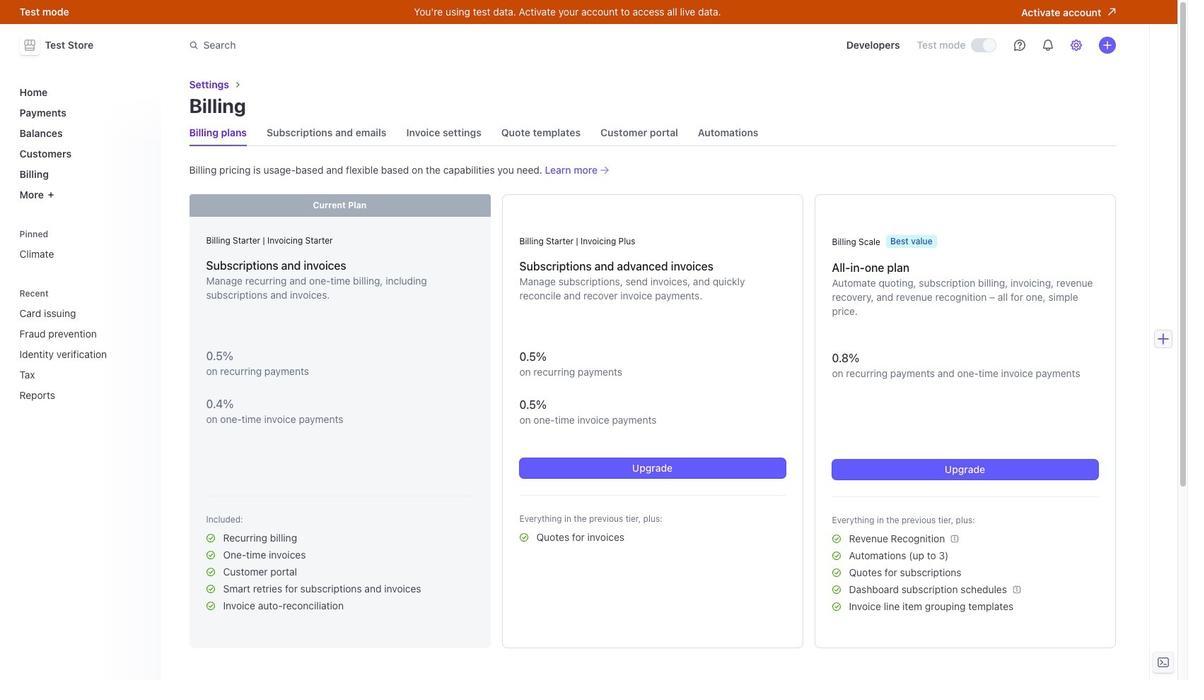 Task type: describe. For each thing, give the bounding box(es) containing it.
help image
[[1014, 40, 1025, 51]]

edit pins image
[[138, 230, 147, 239]]

core navigation links element
[[14, 81, 152, 206]]

notifications image
[[1042, 40, 1053, 51]]

Test mode checkbox
[[971, 39, 995, 52]]

Search text field
[[181, 32, 580, 58]]

2 recent element from the top
[[14, 302, 152, 407]]



Task type: locate. For each thing, give the bounding box(es) containing it.
recent element
[[14, 284, 152, 407], [14, 302, 152, 407]]

1 recent element from the top
[[14, 284, 152, 407]]

pinned element
[[14, 225, 152, 266]]

None search field
[[181, 32, 580, 58]]

clear history image
[[138, 290, 147, 298]]

settings image
[[1070, 40, 1082, 51]]

tab list
[[189, 120, 1116, 146]]



Task type: vqa. For each thing, say whether or not it's contained in the screenshot.
portal
no



